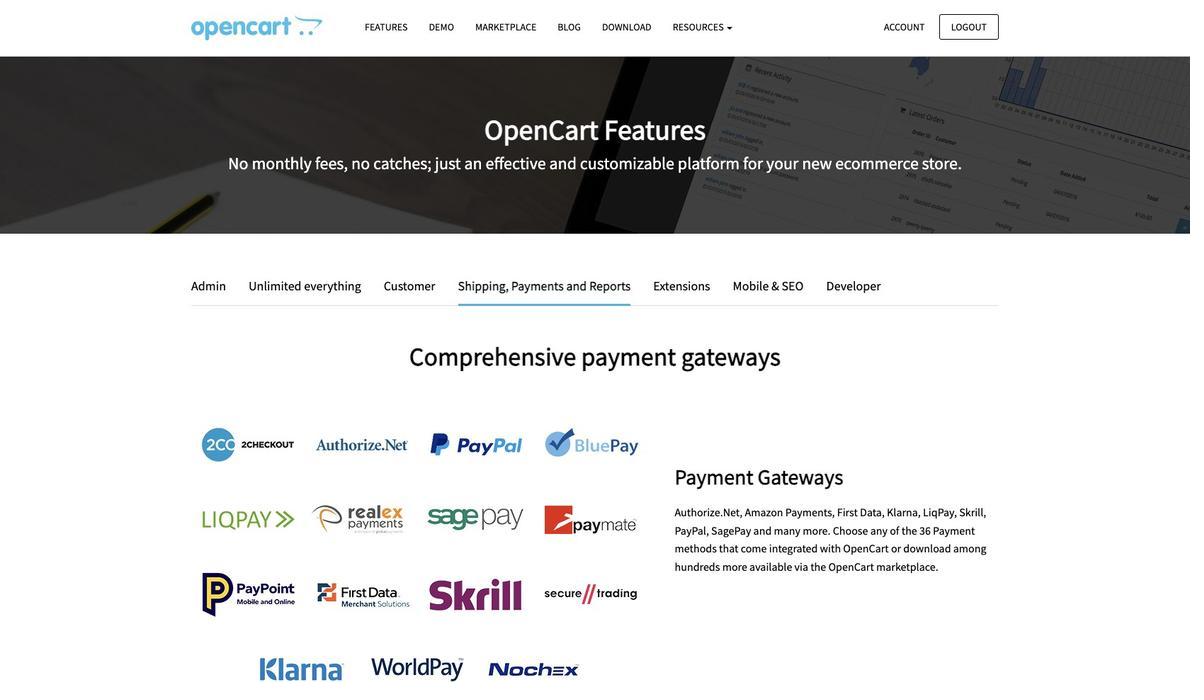 Task type: locate. For each thing, give the bounding box(es) containing it.
payment down liqpay,
[[933, 523, 975, 538]]

and inside opencart features no monthly fees, no catches; just an effective and customizable platform for your new ecommerce store.
[[549, 152, 577, 174]]

among
[[954, 541, 987, 556]]

developer
[[827, 278, 881, 294]]

fees,
[[315, 152, 348, 174]]

1 vertical spatial and
[[566, 278, 587, 294]]

gateways
[[758, 463, 844, 490]]

account link
[[872, 14, 937, 40]]

liqpay,
[[923, 505, 957, 519]]

payment
[[675, 463, 754, 490], [933, 523, 975, 538]]

and for authorize.net,
[[754, 523, 772, 538]]

opencart down with on the bottom
[[829, 560, 874, 574]]

your
[[767, 152, 799, 174]]

payments
[[511, 278, 564, 294]]

and down amazon
[[754, 523, 772, 538]]

1 horizontal spatial features
[[604, 112, 706, 147]]

features up customizable
[[604, 112, 706, 147]]

comprehensive
[[409, 341, 576, 373]]

everything
[[304, 278, 361, 294]]

payment up the authorize.net,
[[675, 463, 754, 490]]

blog
[[558, 21, 581, 33]]

0 vertical spatial opencart
[[485, 112, 599, 147]]

many
[[774, 523, 801, 538]]

payment gateways image
[[191, 407, 648, 682]]

opencart
[[485, 112, 599, 147], [843, 541, 889, 556], [829, 560, 874, 574]]

0 horizontal spatial features
[[365, 21, 408, 33]]

1 horizontal spatial the
[[902, 523, 917, 538]]

or
[[891, 541, 901, 556]]

reports
[[589, 278, 631, 294]]

the
[[902, 523, 917, 538], [811, 560, 826, 574]]

integrated
[[769, 541, 818, 556]]

marketplace link
[[465, 15, 547, 40]]

comprehensive payment gateways
[[409, 341, 781, 373]]

skrill,
[[960, 505, 987, 519]]

features
[[365, 21, 408, 33], [604, 112, 706, 147]]

admin link
[[191, 276, 237, 297]]

and
[[549, 152, 577, 174], [566, 278, 587, 294], [754, 523, 772, 538]]

and inside authorize.net, amazon payments, first data, klarna, liqpay, skrill, paypal, sagepay and many more. choose any of the 36 payment methods that come integrated with opencart or download among hundreds more available via the opencart marketplace.
[[754, 523, 772, 538]]

the right via
[[811, 560, 826, 574]]

developer link
[[816, 276, 881, 297]]

and left reports
[[566, 278, 587, 294]]

the right of
[[902, 523, 917, 538]]

demo
[[429, 21, 454, 33]]

admin
[[191, 278, 226, 294]]

available
[[750, 560, 792, 574]]

data,
[[860, 505, 885, 519]]

gateways
[[681, 341, 781, 373]]

0 horizontal spatial payment
[[675, 463, 754, 490]]

0 horizontal spatial the
[[811, 560, 826, 574]]

klarna,
[[887, 505, 921, 519]]

1 horizontal spatial payment
[[933, 523, 975, 538]]

download
[[904, 541, 951, 556]]

paypal,
[[675, 523, 709, 538]]

1 vertical spatial opencart
[[843, 541, 889, 556]]

and right effective
[[549, 152, 577, 174]]

methods
[[675, 541, 717, 556]]

no
[[352, 152, 370, 174]]

payment
[[581, 341, 676, 373]]

opencart - features image
[[191, 15, 322, 40]]

authorize.net, amazon payments, first data, klarna, liqpay, skrill, paypal, sagepay and many more. choose any of the 36 payment methods that come integrated with opencart or download among hundreds more available via the opencart marketplace.
[[675, 505, 987, 574]]

download
[[602, 21, 652, 33]]

no
[[228, 152, 248, 174]]

via
[[795, 560, 808, 574]]

just
[[435, 152, 461, 174]]

1 vertical spatial features
[[604, 112, 706, 147]]

for
[[743, 152, 763, 174]]

customer link
[[373, 276, 446, 297]]

mobile
[[733, 278, 769, 294]]

opencart up effective
[[485, 112, 599, 147]]

features left demo
[[365, 21, 408, 33]]

customer
[[384, 278, 435, 294]]

with
[[820, 541, 841, 556]]

0 vertical spatial the
[[902, 523, 917, 538]]

shipping, payments and reports
[[458, 278, 631, 294]]

features link
[[354, 15, 418, 40]]

and for opencart
[[549, 152, 577, 174]]

2 vertical spatial and
[[754, 523, 772, 538]]

unlimited everything
[[249, 278, 361, 294]]

extensions link
[[643, 276, 721, 297]]

payment inside authorize.net, amazon payments, first data, klarna, liqpay, skrill, paypal, sagepay and many more. choose any of the 36 payment methods that come integrated with opencart or download among hundreds more available via the opencart marketplace.
[[933, 523, 975, 538]]

opencart features no monthly fees, no catches; just an effective and customizable platform for your new ecommerce store.
[[228, 112, 962, 174]]

0 vertical spatial and
[[549, 152, 577, 174]]

1 vertical spatial the
[[811, 560, 826, 574]]

extensions
[[654, 278, 710, 294]]

logout link
[[939, 14, 999, 40]]

1 vertical spatial payment
[[933, 523, 975, 538]]

0 vertical spatial payment
[[675, 463, 754, 490]]

unlimited
[[249, 278, 302, 294]]

opencart down any
[[843, 541, 889, 556]]



Task type: vqa. For each thing, say whether or not it's contained in the screenshot.
Payments,
yes



Task type: describe. For each thing, give the bounding box(es) containing it.
36
[[920, 523, 931, 538]]

payment gateways
[[675, 463, 844, 490]]

catches;
[[373, 152, 432, 174]]

new
[[802, 152, 832, 174]]

and inside 'shipping, payments and reports' link
[[566, 278, 587, 294]]

features inside opencart features no monthly fees, no catches; just an effective and customizable platform for your new ecommerce store.
[[604, 112, 706, 147]]

mobile & seo
[[733, 278, 804, 294]]

&
[[772, 278, 779, 294]]

first
[[837, 505, 858, 519]]

an
[[464, 152, 482, 174]]

platform
[[678, 152, 740, 174]]

opencart inside opencart features no monthly fees, no catches; just an effective and customizable platform for your new ecommerce store.
[[485, 112, 599, 147]]

monthly
[[252, 152, 312, 174]]

payments,
[[786, 505, 835, 519]]

2 vertical spatial opencart
[[829, 560, 874, 574]]

unlimited everything link
[[238, 276, 372, 297]]

marketplace.
[[876, 560, 939, 574]]

hundreds
[[675, 560, 720, 574]]

authorize.net,
[[675, 505, 743, 519]]

of
[[890, 523, 900, 538]]

come
[[741, 541, 767, 556]]

store.
[[922, 152, 962, 174]]

shipping,
[[458, 278, 509, 294]]

0 vertical spatial features
[[365, 21, 408, 33]]

sagepay
[[711, 523, 751, 538]]

seo
[[782, 278, 804, 294]]

choose
[[833, 523, 868, 538]]

marketplace
[[475, 21, 537, 33]]

account
[[884, 20, 925, 33]]

customizable
[[580, 152, 675, 174]]

any
[[871, 523, 888, 538]]

mobile & seo link
[[722, 276, 815, 297]]

more
[[722, 560, 747, 574]]

ecommerce
[[836, 152, 919, 174]]

more.
[[803, 523, 831, 538]]

resources link
[[662, 15, 744, 40]]

demo link
[[418, 15, 465, 40]]

shipping, payments and reports link
[[447, 276, 641, 306]]

download link
[[592, 15, 662, 40]]

effective
[[486, 152, 546, 174]]

amazon
[[745, 505, 783, 519]]

resources
[[673, 21, 726, 33]]

blog link
[[547, 15, 592, 40]]

logout
[[951, 20, 987, 33]]

that
[[719, 541, 739, 556]]



